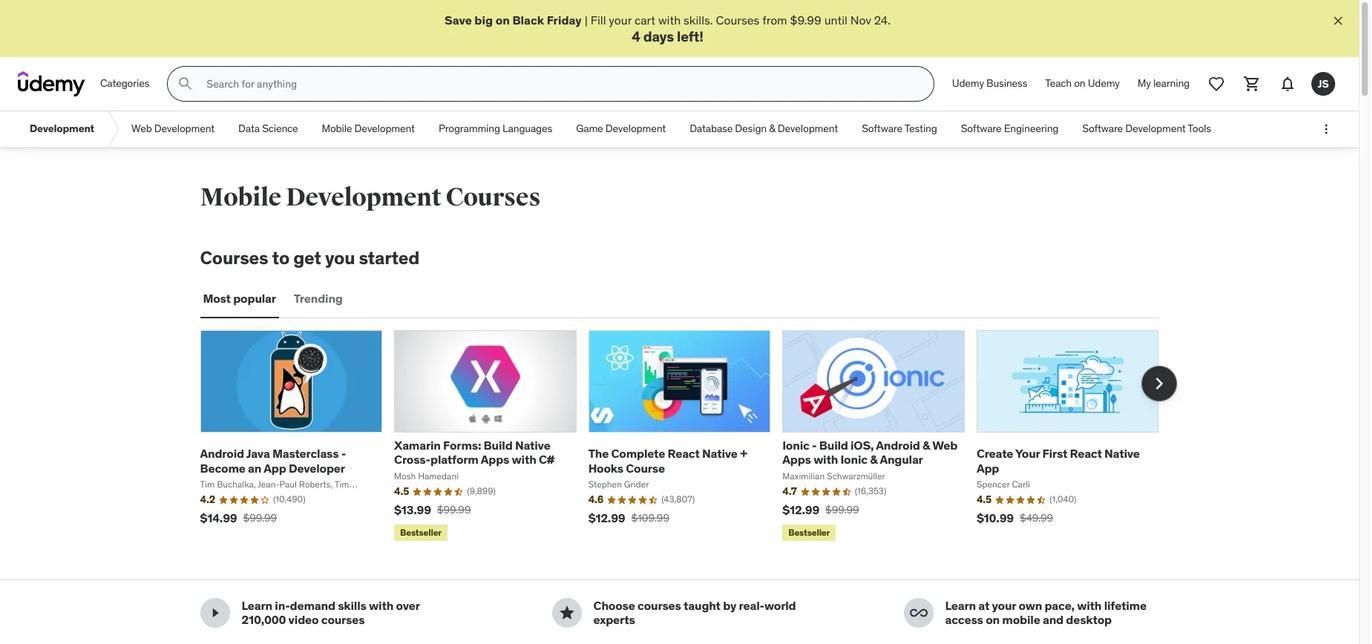 Task type: describe. For each thing, give the bounding box(es) containing it.
ios,
[[851, 438, 874, 453]]

0 horizontal spatial web
[[131, 122, 152, 135]]

teach on udemy
[[1046, 77, 1120, 90]]

medium image for choose courses taught by real-world experts
[[558, 605, 576, 623]]

taught
[[684, 599, 721, 614]]

development link
[[18, 112, 106, 147]]

get
[[293, 247, 321, 270]]

learn for learn in-demand skills with over 210,000 video courses
[[242, 599, 273, 614]]

become
[[200, 461, 246, 476]]

the complete react native + hooks course
[[589, 447, 748, 476]]

data science
[[238, 122, 298, 135]]

|
[[585, 13, 588, 27]]

with inside save big on black friday | fill your cart with skills. courses from $9.99 until nov 24. 4 days left!
[[659, 13, 681, 27]]

build for forms:
[[484, 438, 513, 453]]

app inside create your first react native app
[[977, 461, 1000, 476]]

java
[[246, 447, 270, 461]]

days
[[644, 28, 674, 46]]

hooks
[[589, 461, 624, 476]]

native inside create your first react native app
[[1105, 447, 1141, 461]]

development down udemy image
[[30, 122, 94, 135]]

video
[[289, 613, 319, 628]]

24.
[[875, 13, 891, 27]]

software testing link
[[850, 112, 950, 147]]

with inside the ionic - build ios, android & web apps with ionic & angular
[[814, 452, 839, 467]]

udemy image
[[18, 71, 85, 97]]

skills
[[338, 599, 367, 614]]

my learning link
[[1129, 66, 1199, 102]]

your
[[1016, 447, 1041, 461]]

my learning
[[1138, 77, 1190, 90]]

game development link
[[565, 112, 678, 147]]

database design & development
[[690, 122, 839, 135]]

the complete react native + hooks course link
[[589, 447, 748, 476]]

courses to get you started
[[200, 247, 420, 270]]

on inside save big on black friday | fill your cart with skills. courses from $9.99 until nov 24. 4 days left!
[[496, 13, 510, 27]]

wishlist image
[[1208, 75, 1226, 93]]

software for software engineering
[[961, 122, 1002, 135]]

mobile for mobile development courses
[[200, 182, 282, 213]]

udemy inside udemy business link
[[953, 77, 985, 90]]

notifications image
[[1280, 75, 1297, 93]]

development for mobile development courses
[[286, 182, 441, 213]]

close image
[[1331, 13, 1346, 28]]

courses inside learn in-demand skills with over 210,000 video courses
[[321, 613, 365, 628]]

software for software development tools
[[1083, 122, 1124, 135]]

mobile development
[[322, 122, 415, 135]]

friday
[[547, 13, 582, 27]]

experts
[[594, 613, 635, 628]]

$9.99
[[791, 13, 822, 27]]

development for mobile development
[[355, 122, 415, 135]]

next image
[[1148, 372, 1171, 396]]

submit search image
[[177, 75, 195, 93]]

my
[[1138, 77, 1152, 90]]

pace,
[[1045, 599, 1075, 614]]

skills.
[[684, 13, 713, 27]]

udemy inside teach on udemy link
[[1088, 77, 1120, 90]]

design
[[735, 122, 767, 135]]

udemy business
[[953, 77, 1028, 90]]

by
[[723, 599, 737, 614]]

engineering
[[1005, 122, 1059, 135]]

left!
[[677, 28, 704, 46]]

your inside learn at your own pace, with lifetime access on mobile and desktop
[[993, 599, 1017, 614]]

web inside the ionic - build ios, android & web apps with ionic & angular
[[933, 438, 958, 453]]

- inside the ionic - build ios, android & web apps with ionic & angular
[[812, 438, 817, 453]]

science
[[262, 122, 298, 135]]

business
[[987, 77, 1028, 90]]

developer
[[289, 461, 345, 476]]

fill
[[591, 13, 606, 27]]

ionic - build ios, android & web apps with ionic & angular
[[783, 438, 958, 467]]

programming languages
[[439, 122, 553, 135]]

nov
[[851, 13, 872, 27]]

+
[[740, 447, 748, 461]]

learn at your own pace, with lifetime access on mobile and desktop
[[946, 599, 1147, 628]]

1 vertical spatial courses
[[446, 182, 541, 213]]

game
[[576, 122, 603, 135]]

courses inside save big on black friday | fill your cart with skills. courses from $9.99 until nov 24. 4 days left!
[[716, 13, 760, 27]]

udemy business link
[[944, 66, 1037, 102]]

native for build
[[515, 438, 551, 453]]

cart
[[635, 13, 656, 27]]

js link
[[1306, 66, 1342, 102]]

xamarin
[[394, 438, 441, 453]]

Search for anything text field
[[204, 71, 916, 97]]

create your first react native app link
[[977, 447, 1141, 476]]

web development
[[131, 122, 215, 135]]

ionic - build ios, android & web apps with ionic & angular link
[[783, 438, 958, 467]]

programming languages link
[[427, 112, 565, 147]]

software development tools link
[[1071, 112, 1224, 147]]

teach on udemy link
[[1037, 66, 1129, 102]]

xamarin forms: build native cross-platform apps with c# link
[[394, 438, 555, 467]]

access
[[946, 613, 984, 628]]

most popular
[[203, 291, 276, 306]]

and
[[1043, 613, 1064, 628]]

more subcategory menu links image
[[1320, 122, 1334, 137]]

carousel element
[[200, 330, 1177, 545]]

most
[[203, 291, 231, 306]]

create your first react native app
[[977, 447, 1141, 476]]

software for software testing
[[862, 122, 903, 135]]

save
[[445, 13, 472, 27]]

demand
[[290, 599, 336, 614]]



Task type: vqa. For each thing, say whether or not it's contained in the screenshot.
Software Development Tools
yes



Task type: locate. For each thing, give the bounding box(es) containing it.
with left c#
[[512, 452, 537, 467]]

-
[[812, 438, 817, 453], [341, 447, 346, 461]]

0 vertical spatial web
[[131, 122, 152, 135]]

courses inside choose courses taught by real-world experts
[[638, 599, 682, 614]]

with right pace,
[[1078, 599, 1102, 614]]

medium image for learn in-demand skills with over 210,000 video courses
[[206, 605, 224, 623]]

save big on black friday | fill your cart with skills. courses from $9.99 until nov 24. 4 days left!
[[445, 13, 891, 46]]

udemy
[[953, 77, 985, 90], [1088, 77, 1120, 90]]

0 horizontal spatial medium image
[[206, 605, 224, 623]]

0 horizontal spatial software
[[862, 122, 903, 135]]

2 vertical spatial on
[[986, 613, 1000, 628]]

2 horizontal spatial &
[[923, 438, 931, 453]]

udemy left my
[[1088, 77, 1120, 90]]

on inside learn at your own pace, with lifetime access on mobile and desktop
[[986, 613, 1000, 628]]

build right forms:
[[484, 438, 513, 453]]

on right big
[[496, 13, 510, 27]]

native right first
[[1105, 447, 1141, 461]]

an
[[248, 461, 262, 476]]

0 vertical spatial on
[[496, 13, 510, 27]]

1 horizontal spatial your
[[993, 599, 1017, 614]]

world
[[765, 599, 796, 614]]

started
[[359, 247, 420, 270]]

1 horizontal spatial app
[[977, 461, 1000, 476]]

mobile right "science"
[[322, 122, 352, 135]]

2 app from the left
[[977, 461, 1000, 476]]

& right "design"
[[769, 122, 776, 135]]

development right game
[[606, 122, 666, 135]]

3 medium image from the left
[[910, 605, 928, 623]]

native for react
[[703, 447, 738, 461]]

your right at
[[993, 599, 1017, 614]]

react inside create your first react native app
[[1070, 447, 1103, 461]]

courses down programming languages link
[[446, 182, 541, 213]]

2 horizontal spatial courses
[[716, 13, 760, 27]]

over
[[396, 599, 420, 614]]

1 vertical spatial on
[[1075, 77, 1086, 90]]

at
[[979, 599, 990, 614]]

your right fill
[[609, 13, 632, 27]]

- inside android java masterclass - become an app developer
[[341, 447, 346, 461]]

1 horizontal spatial native
[[703, 447, 738, 461]]

with up days
[[659, 13, 681, 27]]

categories button
[[91, 66, 158, 102]]

build left ios,
[[820, 438, 849, 453]]

medium image
[[206, 605, 224, 623], [558, 605, 576, 623], [910, 605, 928, 623]]

native inside the complete react native + hooks course
[[703, 447, 738, 461]]

learn in-demand skills with over 210,000 video courses
[[242, 599, 420, 628]]

build
[[484, 438, 513, 453], [820, 438, 849, 453]]

1 vertical spatial web
[[933, 438, 958, 453]]

software down udemy business link
[[961, 122, 1002, 135]]

3 software from the left
[[1083, 122, 1124, 135]]

courses left from
[[716, 13, 760, 27]]

mobile for mobile development
[[322, 122, 352, 135]]

big
[[475, 13, 493, 27]]

learn inside learn in-demand skills with over 210,000 video courses
[[242, 599, 273, 614]]

on right teach
[[1075, 77, 1086, 90]]

1 horizontal spatial apps
[[783, 452, 812, 467]]

learn left at
[[946, 599, 977, 614]]

app right an
[[264, 461, 286, 476]]

android left an
[[200, 447, 244, 461]]

the
[[589, 447, 609, 461]]

1 horizontal spatial courses
[[638, 599, 682, 614]]

real-
[[739, 599, 765, 614]]

app inside android java masterclass - become an app developer
[[264, 461, 286, 476]]

with inside learn in-demand skills with over 210,000 video courses
[[369, 599, 394, 614]]

development right "design"
[[778, 122, 839, 135]]

courses up most popular
[[200, 247, 268, 270]]

development for game development
[[606, 122, 666, 135]]

- left ios,
[[812, 438, 817, 453]]

1 horizontal spatial -
[[812, 438, 817, 453]]

apps right platform
[[481, 452, 510, 467]]

choose courses taught by real-world experts
[[594, 599, 796, 628]]

1 horizontal spatial udemy
[[1088, 77, 1120, 90]]

apps right +
[[783, 452, 812, 467]]

cross-
[[394, 452, 431, 467]]

courses
[[716, 13, 760, 27], [446, 182, 541, 213], [200, 247, 268, 270]]

1 horizontal spatial react
[[1070, 447, 1103, 461]]

1 horizontal spatial courses
[[446, 182, 541, 213]]

react right first
[[1070, 447, 1103, 461]]

0 horizontal spatial react
[[668, 447, 700, 461]]

from
[[763, 13, 788, 27]]

software left testing at the right
[[862, 122, 903, 135]]

forms:
[[443, 438, 481, 453]]

trending button
[[291, 281, 346, 317]]

build for -
[[820, 438, 849, 453]]

platform
[[431, 452, 479, 467]]

first
[[1043, 447, 1068, 461]]

app
[[264, 461, 286, 476], [977, 461, 1000, 476]]

teach
[[1046, 77, 1072, 90]]

categories
[[100, 77, 150, 90]]

1 apps from the left
[[481, 452, 510, 467]]

programming
[[439, 122, 500, 135]]

with
[[659, 13, 681, 27], [512, 452, 537, 467], [814, 452, 839, 467], [369, 599, 394, 614], [1078, 599, 1102, 614]]

medium image left experts
[[558, 605, 576, 623]]

your
[[609, 13, 632, 27], [993, 599, 1017, 614]]

2 horizontal spatial medium image
[[910, 605, 928, 623]]

1 horizontal spatial software
[[961, 122, 1002, 135]]

software development tools
[[1083, 122, 1212, 135]]

2 build from the left
[[820, 438, 849, 453]]

game development
[[576, 122, 666, 135]]

complete
[[612, 447, 665, 461]]

ionic left angular
[[841, 452, 868, 467]]

1 horizontal spatial build
[[820, 438, 849, 453]]

ionic right +
[[783, 438, 810, 453]]

2 software from the left
[[961, 122, 1002, 135]]

languages
[[503, 122, 553, 135]]

2 udemy from the left
[[1088, 77, 1120, 90]]

2 medium image from the left
[[558, 605, 576, 623]]

mobile development link
[[310, 112, 427, 147]]

most popular button
[[200, 281, 279, 317]]

0 horizontal spatial android
[[200, 447, 244, 461]]

until
[[825, 13, 848, 27]]

0 vertical spatial your
[[609, 13, 632, 27]]

development up you
[[286, 182, 441, 213]]

learn inside learn at your own pace, with lifetime access on mobile and desktop
[[946, 599, 977, 614]]

learn left in-
[[242, 599, 273, 614]]

android right ios,
[[876, 438, 921, 453]]

react inside the complete react native + hooks course
[[668, 447, 700, 461]]

0 horizontal spatial ionic
[[783, 438, 810, 453]]

1 udemy from the left
[[953, 77, 985, 90]]

you
[[325, 247, 355, 270]]

2 apps from the left
[[783, 452, 812, 467]]

& right ios,
[[923, 438, 931, 453]]

native left the
[[515, 438, 551, 453]]

data
[[238, 122, 260, 135]]

0 vertical spatial mobile
[[322, 122, 352, 135]]

with left over
[[369, 599, 394, 614]]

web right angular
[[933, 438, 958, 453]]

mobile
[[1003, 613, 1041, 628]]

development for software development tools
[[1126, 122, 1186, 135]]

0 horizontal spatial udemy
[[953, 77, 985, 90]]

learn for learn at your own pace, with lifetime access on mobile and desktop
[[946, 599, 977, 614]]

1 horizontal spatial learn
[[946, 599, 977, 614]]

& left angular
[[871, 452, 878, 467]]

1 vertical spatial your
[[993, 599, 1017, 614]]

data science link
[[227, 112, 310, 147]]

on
[[496, 13, 510, 27], [1075, 77, 1086, 90], [986, 613, 1000, 628]]

1 software from the left
[[862, 122, 903, 135]]

web right arrow pointing to subcategory menu links icon
[[131, 122, 152, 135]]

android java masterclass - become an app developer
[[200, 447, 346, 476]]

1 app from the left
[[264, 461, 286, 476]]

mobile down the data
[[200, 182, 282, 213]]

1 horizontal spatial medium image
[[558, 605, 576, 623]]

android inside android java masterclass - become an app developer
[[200, 447, 244, 461]]

2 horizontal spatial native
[[1105, 447, 1141, 461]]

- right "masterclass"
[[341, 447, 346, 461]]

mobile
[[322, 122, 352, 135], [200, 182, 282, 213]]

0 horizontal spatial -
[[341, 447, 346, 461]]

1 horizontal spatial on
[[986, 613, 1000, 628]]

1 vertical spatial mobile
[[200, 182, 282, 213]]

medium image left the access
[[910, 605, 928, 623]]

1 horizontal spatial &
[[871, 452, 878, 467]]

4
[[632, 28, 641, 46]]

medium image for learn at your own pace, with lifetime access on mobile and desktop
[[910, 605, 928, 623]]

0 vertical spatial courses
[[716, 13, 760, 27]]

0 horizontal spatial learn
[[242, 599, 273, 614]]

app left your
[[977, 461, 1000, 476]]

0 horizontal spatial build
[[484, 438, 513, 453]]

2 vertical spatial courses
[[200, 247, 268, 270]]

development
[[30, 122, 94, 135], [154, 122, 215, 135], [355, 122, 415, 135], [606, 122, 666, 135], [778, 122, 839, 135], [1126, 122, 1186, 135], [286, 182, 441, 213]]

choose
[[594, 599, 635, 614]]

2 learn from the left
[[946, 599, 977, 614]]

medium image left 210,000
[[206, 605, 224, 623]]

1 horizontal spatial android
[[876, 438, 921, 453]]

trending
[[294, 291, 343, 306]]

1 horizontal spatial web
[[933, 438, 958, 453]]

1 learn from the left
[[242, 599, 273, 614]]

0 horizontal spatial on
[[496, 13, 510, 27]]

courses right video
[[321, 613, 365, 628]]

your inside save big on black friday | fill your cart with skills. courses from $9.99 until nov 24. 4 days left!
[[609, 13, 632, 27]]

build inside xamarin forms: build native cross-platform apps with c#
[[484, 438, 513, 453]]

database design & development link
[[678, 112, 850, 147]]

development for web development
[[154, 122, 215, 135]]

apps inside the ionic - build ios, android & web apps with ionic & angular
[[783, 452, 812, 467]]

to
[[272, 247, 290, 270]]

2 react from the left
[[1070, 447, 1103, 461]]

0 horizontal spatial app
[[264, 461, 286, 476]]

0 horizontal spatial native
[[515, 438, 551, 453]]

2 horizontal spatial on
[[1075, 77, 1086, 90]]

2 horizontal spatial software
[[1083, 122, 1124, 135]]

courses left taught
[[638, 599, 682, 614]]

0 horizontal spatial your
[[609, 13, 632, 27]]

shopping cart with 0 items image
[[1244, 75, 1262, 93]]

in-
[[275, 599, 290, 614]]

apps
[[481, 452, 510, 467], [783, 452, 812, 467]]

udemy left business in the right top of the page
[[953, 77, 985, 90]]

tools
[[1188, 122, 1212, 135]]

software engineering link
[[950, 112, 1071, 147]]

desktop
[[1067, 613, 1112, 628]]

native inside xamarin forms: build native cross-platform apps with c#
[[515, 438, 551, 453]]

arrow pointing to subcategory menu links image
[[106, 112, 120, 147]]

with left ios,
[[814, 452, 839, 467]]

0 horizontal spatial courses
[[200, 247, 268, 270]]

development up mobile development courses
[[355, 122, 415, 135]]

with inside xamarin forms: build native cross-platform apps with c#
[[512, 452, 537, 467]]

development down submit search 'image'
[[154, 122, 215, 135]]

database
[[690, 122, 733, 135]]

build inside the ionic - build ios, android & web apps with ionic & angular
[[820, 438, 849, 453]]

mobile development courses
[[200, 182, 541, 213]]

0 horizontal spatial apps
[[481, 452, 510, 467]]

0 horizontal spatial &
[[769, 122, 776, 135]]

1 horizontal spatial ionic
[[841, 452, 868, 467]]

1 build from the left
[[484, 438, 513, 453]]

&
[[769, 122, 776, 135], [923, 438, 931, 453], [871, 452, 878, 467]]

apps inside xamarin forms: build native cross-platform apps with c#
[[481, 452, 510, 467]]

angular
[[880, 452, 924, 467]]

with inside learn at your own pace, with lifetime access on mobile and desktop
[[1078, 599, 1102, 614]]

android inside the ionic - build ios, android & web apps with ionic & angular
[[876, 438, 921, 453]]

0 horizontal spatial mobile
[[200, 182, 282, 213]]

react right course
[[668, 447, 700, 461]]

native left +
[[703, 447, 738, 461]]

testing
[[905, 122, 938, 135]]

software down teach on udemy link
[[1083, 122, 1124, 135]]

0 horizontal spatial courses
[[321, 613, 365, 628]]

lifetime
[[1105, 599, 1147, 614]]

learning
[[1154, 77, 1190, 90]]

1 horizontal spatial mobile
[[322, 122, 352, 135]]

masterclass
[[272, 447, 339, 461]]

android java masterclass - become an app developer link
[[200, 447, 346, 476]]

1 react from the left
[[668, 447, 700, 461]]

1 medium image from the left
[[206, 605, 224, 623]]

on left mobile
[[986, 613, 1000, 628]]

development left the tools
[[1126, 122, 1186, 135]]



